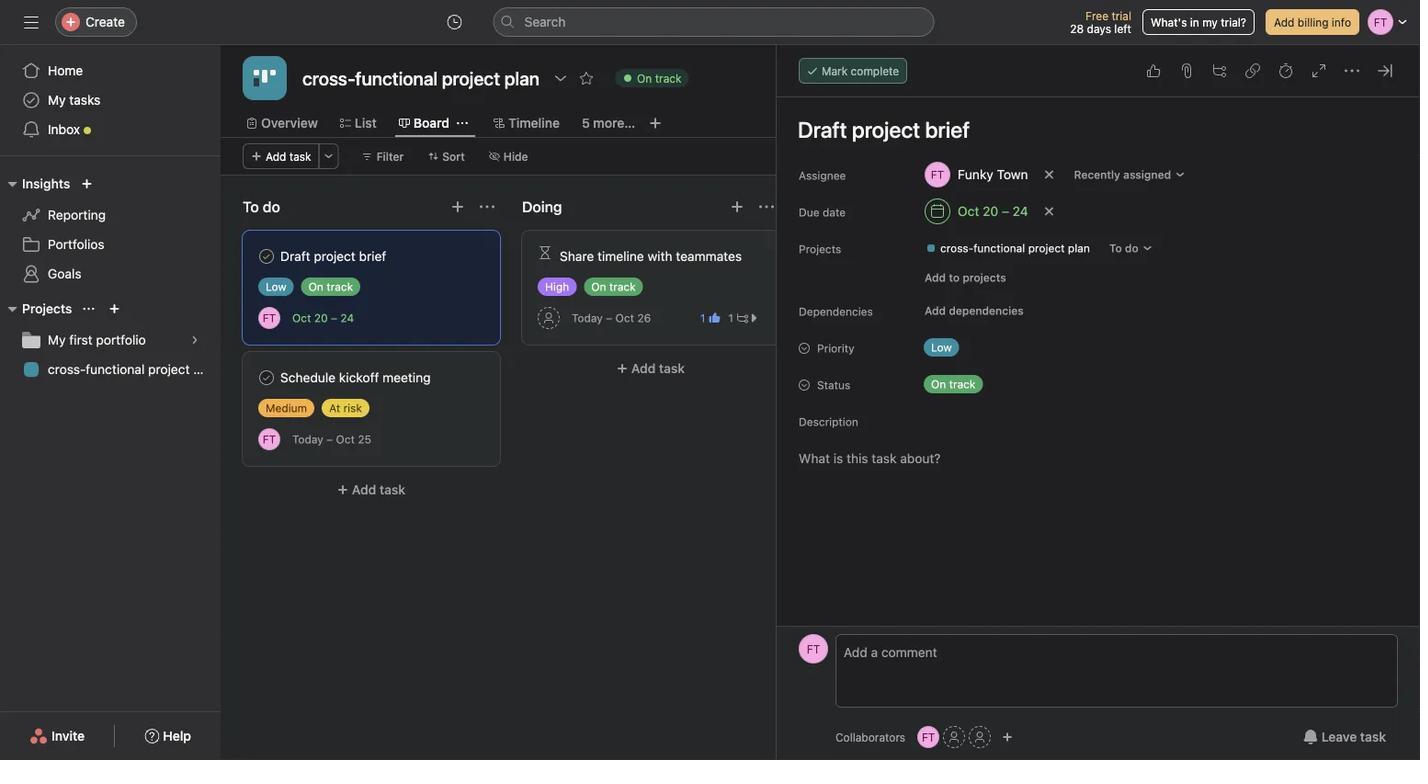 Task type: describe. For each thing, give the bounding box(es) containing it.
add task for add task button to the middle
[[632, 361, 685, 376]]

recently assigned
[[1074, 168, 1171, 181]]

copy task link image
[[1246, 63, 1260, 78]]

on track button
[[607, 65, 697, 91]]

to
[[949, 271, 960, 284]]

description
[[799, 416, 859, 428]]

funky town
[[958, 167, 1028, 182]]

home
[[48, 63, 83, 78]]

timeline
[[598, 249, 644, 264]]

reporting link
[[11, 200, 210, 230]]

close details image
[[1378, 63, 1393, 78]]

projects button
[[0, 298, 72, 320]]

Task Name text field
[[786, 108, 1398, 151]]

cross-functional project plan inside projects element
[[48, 362, 218, 377]]

projects element
[[0, 292, 221, 388]]

2 1 from the left
[[729, 312, 734, 325]]

low button
[[917, 335, 1027, 360]]

dependencies
[[799, 305, 873, 318]]

trial?
[[1221, 16, 1247, 29]]

trial
[[1112, 9, 1132, 22]]

insights element
[[0, 167, 221, 292]]

oct left 26
[[616, 312, 634, 325]]

on track inside dropdown button
[[637, 72, 682, 85]]

0 likes. click to like this task image
[[1146, 63, 1161, 78]]

filter
[[377, 150, 404, 163]]

0 horizontal spatial project
[[148, 362, 190, 377]]

task for leave task button
[[1361, 730, 1386, 745]]

24 for 24
[[341, 312, 354, 325]]

portfolios
[[48, 237, 104, 252]]

1 1 button from the left
[[697, 309, 724, 327]]

show options, current sort, top image
[[83, 303, 94, 314]]

Completed checkbox
[[256, 367, 278, 389]]

insights
[[22, 176, 70, 191]]

clear due date image
[[1044, 206, 1055, 217]]

Completed checkbox
[[256, 245, 278, 268]]

more section actions image
[[480, 200, 495, 214]]

funky town button
[[917, 158, 1037, 191]]

billing
[[1298, 16, 1329, 29]]

brief
[[359, 249, 386, 264]]

sort
[[442, 150, 465, 163]]

tab actions image
[[457, 118, 468, 129]]

track down draft project brief
[[327, 280, 353, 293]]

cross- inside main content
[[941, 242, 974, 255]]

in
[[1190, 16, 1200, 29]]

5
[[582, 115, 590, 131]]

add tab image
[[648, 116, 663, 131]]

add billing info button
[[1266, 9, 1360, 35]]

mark complete button
[[799, 58, 908, 84]]

at
[[329, 402, 340, 415]]

dependencies image
[[538, 245, 553, 260]]

assignee
[[799, 169, 846, 182]]

on track button
[[917, 371, 1027, 397]]

to do
[[243, 198, 280, 216]]

at risk
[[329, 402, 362, 415]]

what's in my trial?
[[1151, 16, 1247, 29]]

functional inside main content
[[974, 242, 1025, 255]]

add inside 'button'
[[1274, 16, 1295, 29]]

completed image for draft project brief
[[256, 245, 278, 268]]

0 vertical spatial low
[[266, 280, 287, 293]]

due date
[[799, 206, 846, 219]]

status
[[817, 379, 851, 392]]

due
[[799, 206, 820, 219]]

26
[[637, 312, 651, 325]]

my tasks
[[48, 92, 101, 108]]

oct up schedule
[[292, 312, 311, 325]]

add task image for doing
[[730, 200, 745, 214]]

attachments: add a file to this task, draft project brief image
[[1180, 63, 1194, 78]]

add dependencies button
[[917, 298, 1032, 324]]

my tasks link
[[11, 86, 210, 115]]

add down 26
[[632, 361, 656, 376]]

add task image for to do
[[451, 200, 465, 214]]

on track up today – oct 26
[[591, 280, 636, 293]]

add dependencies
[[925, 304, 1024, 317]]

my first portfolio link
[[11, 325, 210, 355]]

task for top add task button
[[289, 150, 311, 163]]

share
[[560, 249, 594, 264]]

leave task button
[[1292, 721, 1398, 754]]

– down draft project brief
[[331, 312, 337, 325]]

5 more… button
[[582, 113, 635, 133]]

invite button
[[18, 720, 97, 753]]

my first portfolio
[[48, 332, 146, 348]]

today for schedule
[[292, 433, 323, 446]]

timeline
[[508, 115, 560, 131]]

reporting
[[48, 207, 106, 222]]

create button
[[55, 7, 137, 37]]

sort button
[[420, 143, 473, 169]]

portfolio
[[96, 332, 146, 348]]

with
[[648, 249, 673, 264]]

oct 20 – 24 for oct 20
[[958, 204, 1029, 219]]

filter button
[[354, 143, 412, 169]]

complete
[[851, 64, 899, 77]]

to do button
[[1101, 235, 1162, 261]]

my
[[1203, 16, 1218, 29]]

leave
[[1322, 730, 1357, 745]]

portfolios link
[[11, 230, 210, 259]]

cross-functional project plan inside main content
[[941, 242, 1090, 255]]

free trial 28 days left
[[1070, 9, 1132, 35]]

create
[[86, 14, 125, 29]]

schedule
[[280, 370, 336, 385]]

more actions for this task image
[[1345, 63, 1360, 78]]

new project or portfolio image
[[109, 303, 120, 314]]

medium
[[266, 402, 307, 415]]

search list box
[[493, 7, 935, 37]]

on track down draft project brief
[[309, 280, 353, 293]]

goals
[[48, 266, 81, 281]]

2 vertical spatial add task button
[[243, 473, 500, 507]]

funky
[[958, 167, 994, 182]]

assigned
[[1124, 168, 1171, 181]]

recently assigned button
[[1066, 162, 1194, 188]]

1 horizontal spatial project
[[314, 249, 356, 264]]

free
[[1086, 9, 1109, 22]]

toggle harvest integration image
[[1279, 63, 1294, 78]]

add to starred image
[[579, 71, 594, 86]]

do
[[1125, 242, 1139, 255]]

– down at
[[327, 433, 333, 446]]

add billing info
[[1274, 16, 1352, 29]]

add subtask image
[[1213, 63, 1227, 78]]

add down overview link
[[266, 150, 286, 163]]

today – oct 26
[[572, 312, 651, 325]]



Task type: locate. For each thing, give the bounding box(es) containing it.
town
[[997, 167, 1028, 182]]

task for bottommost add task button
[[380, 482, 406, 497]]

add task button down overview link
[[243, 143, 320, 169]]

1 button
[[697, 309, 724, 327], [724, 309, 764, 327]]

1 vertical spatial cross-
[[48, 362, 86, 377]]

search
[[525, 14, 566, 29]]

track up the add tab icon at the left of page
[[655, 72, 682, 85]]

add task
[[266, 150, 311, 163], [632, 361, 685, 376], [352, 482, 406, 497]]

1 horizontal spatial add task image
[[730, 200, 745, 214]]

completed image for schedule kickoff meeting
[[256, 367, 278, 389]]

1 my from the top
[[48, 92, 66, 108]]

on track
[[637, 72, 682, 85], [309, 280, 353, 293], [591, 280, 636, 293], [931, 378, 976, 391]]

1 vertical spatial low
[[931, 341, 952, 354]]

cross-functional project plan link down portfolio
[[11, 355, 218, 384]]

oct inside main content
[[958, 204, 980, 219]]

add task for top add task button
[[266, 150, 311, 163]]

projects
[[799, 243, 842, 256], [22, 301, 72, 316]]

on up the add tab icon at the left of page
[[637, 72, 652, 85]]

0 horizontal spatial 1
[[700, 312, 706, 325]]

1 horizontal spatial oct 20 – 24
[[958, 204, 1029, 219]]

functional down 'my first portfolio' link
[[86, 362, 145, 377]]

my for my tasks
[[48, 92, 66, 108]]

1 horizontal spatial today
[[572, 312, 603, 325]]

add task button down 26
[[522, 352, 780, 385]]

20 inside main content
[[983, 204, 999, 219]]

main content containing funky town
[[777, 97, 1420, 760]]

collaborators
[[836, 731, 906, 744]]

project
[[1029, 242, 1065, 255], [314, 249, 356, 264], [148, 362, 190, 377]]

doing
[[522, 198, 562, 216]]

1 vertical spatial cross-functional project plan
[[48, 362, 218, 377]]

on inside on track popup button
[[931, 378, 946, 391]]

overview
[[261, 115, 318, 131]]

projects
[[963, 271, 1006, 284]]

add task down the 25
[[352, 482, 406, 497]]

priority
[[817, 342, 855, 355]]

1 vertical spatial add task button
[[522, 352, 780, 385]]

high
[[545, 280, 569, 293]]

my inside 'my first portfolio' link
[[48, 332, 66, 348]]

low
[[266, 280, 287, 293], [931, 341, 952, 354]]

low down completed checkbox
[[266, 280, 287, 293]]

– down town
[[1002, 204, 1009, 219]]

0 vertical spatial cross-functional project plan link
[[918, 239, 1098, 257]]

24
[[1013, 204, 1029, 219], [341, 312, 354, 325]]

0 horizontal spatial today
[[292, 433, 323, 446]]

cross- up to at right
[[941, 242, 974, 255]]

1 horizontal spatial cross-
[[941, 242, 974, 255]]

new image
[[81, 178, 92, 189]]

1 completed image from the top
[[256, 245, 278, 268]]

timeline link
[[494, 113, 560, 133]]

left
[[1115, 22, 1132, 35]]

project down clear due date icon
[[1029, 242, 1065, 255]]

0 horizontal spatial 20
[[314, 312, 328, 325]]

today for share
[[572, 312, 603, 325]]

today left 26
[[572, 312, 603, 325]]

2 1 button from the left
[[724, 309, 764, 327]]

0 horizontal spatial functional
[[86, 362, 145, 377]]

completed image
[[256, 245, 278, 268], [256, 367, 278, 389]]

my for my first portfolio
[[48, 332, 66, 348]]

teammates
[[676, 249, 742, 264]]

2 vertical spatial add task
[[352, 482, 406, 497]]

5 more…
[[582, 115, 635, 131]]

dependencies
[[949, 304, 1024, 317]]

add task image left more section actions icon
[[451, 200, 465, 214]]

cross-functional project plan link
[[918, 239, 1098, 257], [11, 355, 218, 384]]

0 vertical spatial cross-functional project plan
[[941, 242, 1090, 255]]

hide button
[[481, 143, 537, 169]]

projects down due date
[[799, 243, 842, 256]]

0 vertical spatial my
[[48, 92, 66, 108]]

0 horizontal spatial cross-functional project plan link
[[11, 355, 218, 384]]

oct 20 – 24 down funky town
[[958, 204, 1029, 219]]

cross-functional project plan up projects
[[941, 242, 1090, 255]]

cross-functional project plan link up projects
[[918, 239, 1098, 257]]

2 completed image from the top
[[256, 367, 278, 389]]

inbox
[[48, 122, 80, 137]]

to
[[1110, 242, 1122, 255]]

low inside low dropdown button
[[931, 341, 952, 354]]

to do
[[1110, 242, 1139, 255]]

cross- down first
[[48, 362, 86, 377]]

1 add task image from the left
[[451, 200, 465, 214]]

more actions image
[[323, 151, 334, 162]]

24 left clear due date icon
[[1013, 204, 1029, 219]]

1 vertical spatial oct 20 – 24
[[292, 312, 354, 325]]

1 vertical spatial cross-functional project plan link
[[11, 355, 218, 384]]

1 vertical spatial add task
[[632, 361, 685, 376]]

0 horizontal spatial add task
[[266, 150, 311, 163]]

24 for – 24
[[1013, 204, 1029, 219]]

oct 20 – 24 up schedule
[[292, 312, 354, 325]]

2 my from the top
[[48, 332, 66, 348]]

see details, my first portfolio image
[[189, 335, 200, 346]]

1 horizontal spatial 24
[[1013, 204, 1029, 219]]

– inside main content
[[1002, 204, 1009, 219]]

recently
[[1074, 168, 1121, 181]]

0 vertical spatial functional
[[974, 242, 1025, 255]]

help button
[[133, 720, 203, 753]]

oct 20 – 24 inside main content
[[958, 204, 1029, 219]]

1 horizontal spatial functional
[[974, 242, 1025, 255]]

0 vertical spatial completed image
[[256, 245, 278, 268]]

cross-
[[941, 242, 974, 255], [48, 362, 86, 377]]

0 vertical spatial oct 20 – 24
[[958, 204, 1029, 219]]

history image
[[447, 15, 462, 29]]

track inside on track popup button
[[949, 378, 976, 391]]

add task for bottommost add task button
[[352, 482, 406, 497]]

plan
[[1068, 242, 1090, 255], [193, 362, 218, 377]]

1 vertical spatial functional
[[86, 362, 145, 377]]

20 down funky town
[[983, 204, 999, 219]]

days
[[1087, 22, 1112, 35]]

inbox link
[[11, 115, 210, 144]]

info
[[1332, 16, 1352, 29]]

0 horizontal spatial low
[[266, 280, 287, 293]]

0 vertical spatial add task
[[266, 150, 311, 163]]

cross-functional project plan link inside projects element
[[11, 355, 218, 384]]

projects inside main content
[[799, 243, 842, 256]]

risk
[[343, 402, 362, 415]]

project left brief
[[314, 249, 356, 264]]

track down timeline
[[609, 280, 636, 293]]

0 vertical spatial 20
[[983, 204, 999, 219]]

1 vertical spatial my
[[48, 332, 66, 348]]

1 horizontal spatial projects
[[799, 243, 842, 256]]

add
[[1274, 16, 1295, 29], [266, 150, 286, 163], [925, 271, 946, 284], [925, 304, 946, 317], [632, 361, 656, 376], [352, 482, 376, 497]]

help
[[163, 729, 191, 744]]

add task down 26
[[632, 361, 685, 376]]

on down low dropdown button
[[931, 378, 946, 391]]

add down the 25
[[352, 482, 376, 497]]

–
[[1002, 204, 1009, 219], [331, 312, 337, 325], [606, 312, 612, 325], [327, 433, 333, 446]]

0 horizontal spatial projects
[[22, 301, 72, 316]]

28
[[1070, 22, 1084, 35]]

0 horizontal spatial 24
[[341, 312, 354, 325]]

1 right 26
[[700, 312, 706, 325]]

0 horizontal spatial oct 20 – 24
[[292, 312, 354, 325]]

mark
[[822, 64, 848, 77]]

1 horizontal spatial 20
[[983, 204, 999, 219]]

0 vertical spatial 24
[[1013, 204, 1029, 219]]

25
[[358, 433, 371, 446]]

ft button
[[258, 307, 280, 329], [258, 428, 280, 451], [799, 634, 828, 664], [918, 726, 940, 748]]

draft project brief dialog
[[777, 45, 1420, 760]]

add task button
[[243, 143, 320, 169], [522, 352, 780, 385], [243, 473, 500, 507]]

more section actions image
[[759, 200, 774, 214]]

1 horizontal spatial 1
[[729, 312, 734, 325]]

add left billing
[[1274, 16, 1295, 29]]

draft project brief
[[280, 249, 386, 264]]

completed image up medium
[[256, 367, 278, 389]]

overview link
[[246, 113, 318, 133]]

1 horizontal spatial plan
[[1068, 242, 1090, 255]]

show options image
[[554, 71, 568, 86]]

1 vertical spatial completed image
[[256, 367, 278, 389]]

add task image left more section actions image
[[730, 200, 745, 214]]

my left first
[[48, 332, 66, 348]]

main content
[[777, 97, 1420, 760]]

my inside my tasks link
[[48, 92, 66, 108]]

on up today – oct 26
[[591, 280, 606, 293]]

plan inside projects element
[[193, 362, 218, 377]]

schedule kickoff meeting
[[280, 370, 431, 385]]

leave task
[[1322, 730, 1386, 745]]

None text field
[[298, 62, 544, 95]]

today – oct 25
[[292, 433, 371, 446]]

date
[[823, 206, 846, 219]]

0 horizontal spatial cross-functional project plan
[[48, 362, 218, 377]]

20 for oct 20 –
[[314, 312, 328, 325]]

1 horizontal spatial add task
[[352, 482, 406, 497]]

20 for oct 20
[[983, 204, 999, 219]]

on down draft project brief
[[309, 280, 324, 293]]

low up on track popup button
[[931, 341, 952, 354]]

add down add to projects
[[925, 304, 946, 317]]

1 vertical spatial 20
[[314, 312, 328, 325]]

oct 20 – 24 for oct 20 –
[[292, 312, 354, 325]]

remove assignee image
[[1044, 169, 1055, 180]]

oct left the 25
[[336, 433, 355, 446]]

add or remove collaborators image
[[1002, 732, 1013, 743]]

2 horizontal spatial add task
[[632, 361, 685, 376]]

on track up the add tab icon at the left of page
[[637, 72, 682, 85]]

2 horizontal spatial project
[[1029, 242, 1065, 255]]

task for add task button to the middle
[[659, 361, 685, 376]]

24 inside main content
[[1013, 204, 1029, 219]]

invite
[[52, 729, 85, 744]]

0 vertical spatial plan
[[1068, 242, 1090, 255]]

board image
[[254, 67, 276, 89]]

20 up schedule
[[314, 312, 328, 325]]

on track down low dropdown button
[[931, 378, 976, 391]]

0 vertical spatial today
[[572, 312, 603, 325]]

plan left 'to'
[[1068, 242, 1090, 255]]

tasks
[[69, 92, 101, 108]]

cross- inside projects element
[[48, 362, 86, 377]]

global element
[[0, 45, 221, 155]]

on inside on track dropdown button
[[637, 72, 652, 85]]

today down medium
[[292, 433, 323, 446]]

add left to at right
[[925, 271, 946, 284]]

0 horizontal spatial add task image
[[451, 200, 465, 214]]

plan down see details, my first portfolio image
[[193, 362, 218, 377]]

24 up schedule kickoff meeting
[[341, 312, 354, 325]]

board
[[414, 115, 450, 131]]

1 horizontal spatial low
[[931, 341, 952, 354]]

hide
[[504, 150, 528, 163]]

what's
[[1151, 16, 1187, 29]]

0 vertical spatial add task button
[[243, 143, 320, 169]]

functional inside projects element
[[86, 362, 145, 377]]

– left 26
[[606, 312, 612, 325]]

add task button down the 25
[[243, 473, 500, 507]]

1 vertical spatial plan
[[193, 362, 218, 377]]

0 vertical spatial projects
[[799, 243, 842, 256]]

draft
[[280, 249, 310, 264]]

0 horizontal spatial plan
[[193, 362, 218, 377]]

project inside main content
[[1029, 242, 1065, 255]]

oct down funky town "dropdown button"
[[958, 204, 980, 219]]

board link
[[399, 113, 450, 133]]

2 add task image from the left
[[730, 200, 745, 214]]

0 vertical spatial cross-
[[941, 242, 974, 255]]

on
[[637, 72, 652, 85], [309, 280, 324, 293], [591, 280, 606, 293], [931, 378, 946, 391]]

functional up projects
[[974, 242, 1025, 255]]

1 down 'teammates'
[[729, 312, 734, 325]]

add task down overview
[[266, 150, 311, 163]]

ft
[[263, 312, 276, 325], [263, 433, 276, 446], [807, 643, 820, 656], [922, 731, 935, 744]]

my left "tasks"
[[48, 92, 66, 108]]

cross-functional project plan down portfolio
[[48, 362, 218, 377]]

1 horizontal spatial cross-functional project plan
[[941, 242, 1090, 255]]

projects down the goals
[[22, 301, 72, 316]]

track inside on track dropdown button
[[655, 72, 682, 85]]

kickoff
[[339, 370, 379, 385]]

1 vertical spatial projects
[[22, 301, 72, 316]]

1 vertical spatial today
[[292, 433, 323, 446]]

mark complete
[[822, 64, 899, 77]]

today
[[572, 312, 603, 325], [292, 433, 323, 446]]

0 horizontal spatial cross-
[[48, 362, 86, 377]]

add to projects button
[[917, 265, 1015, 291]]

search button
[[493, 7, 935, 37]]

plan inside main content
[[1068, 242, 1090, 255]]

cross-functional project plan link inside main content
[[918, 239, 1098, 257]]

on track inside popup button
[[931, 378, 976, 391]]

track down low dropdown button
[[949, 378, 976, 391]]

task inside leave task button
[[1361, 730, 1386, 745]]

meeting
[[383, 370, 431, 385]]

1 vertical spatial 24
[[341, 312, 354, 325]]

completed image left 'draft'
[[256, 245, 278, 268]]

first
[[69, 332, 93, 348]]

full screen image
[[1312, 63, 1327, 78]]

1 1 from the left
[[700, 312, 706, 325]]

add task image
[[451, 200, 465, 214], [730, 200, 745, 214]]

hide sidebar image
[[24, 15, 39, 29]]

1 horizontal spatial cross-functional project plan link
[[918, 239, 1098, 257]]

goals link
[[11, 259, 210, 289]]

1
[[700, 312, 706, 325], [729, 312, 734, 325]]

projects inside dropdown button
[[22, 301, 72, 316]]

project down see details, my first portfolio image
[[148, 362, 190, 377]]



Task type: vqa. For each thing, say whether or not it's contained in the screenshot.
rightmost OCT 20 – 24
yes



